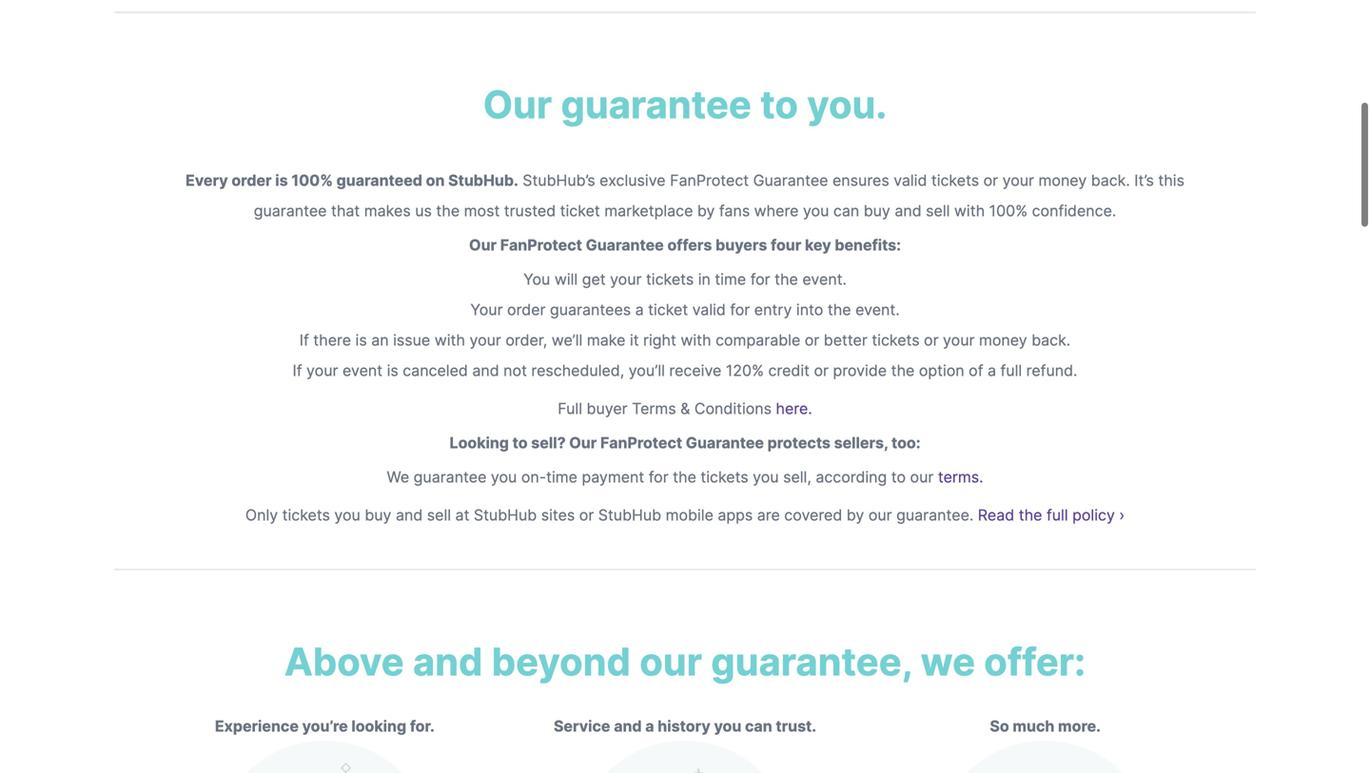 Task type: locate. For each thing, give the bounding box(es) containing it.
by inside 'stubhub's exclusive fanprotect guarantee ensures valid tickets or your money back. it's this guarantee that makes us the most trusted ticket marketplace by fans where you can buy and sell with 100% confidence.'
[[698, 202, 715, 220]]

you right history
[[714, 718, 742, 736]]

100%
[[292, 171, 333, 190], [990, 202, 1028, 220]]

is for 100%
[[275, 171, 288, 190]]

guaranteed
[[337, 171, 423, 190]]

is left "an"
[[356, 331, 367, 350]]

1 horizontal spatial can
[[834, 202, 860, 220]]

1 vertical spatial 100%
[[990, 202, 1028, 220]]

right
[[643, 331, 677, 350]]

by down according
[[847, 506, 865, 525]]

ensures
[[833, 171, 890, 190]]

1 horizontal spatial event.
[[856, 301, 900, 319]]

guarantee for we
[[414, 468, 487, 487]]

1 vertical spatial back.
[[1032, 331, 1071, 350]]

1 horizontal spatial full
[[1047, 506, 1069, 525]]

full
[[1001, 362, 1022, 380], [1047, 506, 1069, 525]]

looking
[[450, 434, 509, 453]]

you
[[803, 202, 829, 220], [491, 468, 517, 487], [753, 468, 779, 487], [334, 506, 361, 525], [714, 718, 742, 736]]

1 horizontal spatial buy
[[864, 202, 891, 220]]

event. up into
[[803, 270, 847, 289]]

0 horizontal spatial order
[[232, 171, 272, 190]]

time right the in
[[715, 270, 746, 289]]

your down your
[[470, 331, 501, 350]]

time
[[715, 270, 746, 289], [546, 468, 578, 487]]

to left sell?
[[513, 434, 528, 453]]

100% inside 'stubhub's exclusive fanprotect guarantee ensures valid tickets or your money back. it's this guarantee that makes us the most trusted ticket marketplace by fans where you can buy and sell with 100% confidence.'
[[990, 202, 1028, 220]]

2 promise image from the left
[[574, 739, 797, 774]]

and left not
[[472, 362, 499, 380]]

a right of
[[988, 362, 997, 380]]

time down sell?
[[546, 468, 578, 487]]

for for tickets
[[649, 468, 669, 487]]

our down too:
[[910, 468, 934, 487]]

0 horizontal spatial our
[[640, 639, 702, 685]]

1 horizontal spatial our
[[869, 506, 892, 525]]

1 vertical spatial is
[[356, 331, 367, 350]]

0 horizontal spatial money
[[979, 331, 1028, 350]]

guarantee down conditions
[[686, 434, 764, 453]]

guarantee up at
[[414, 468, 487, 487]]

the down looking to sell? our fanprotect guarantee protects sellers, too:
[[673, 468, 697, 487]]

stubhub right at
[[474, 506, 537, 525]]

protects
[[768, 434, 831, 453]]

0 vertical spatial buy
[[864, 202, 891, 220]]

order,
[[506, 331, 548, 350]]

2 vertical spatial guarantee
[[414, 468, 487, 487]]

1 horizontal spatial back.
[[1091, 171, 1131, 190]]

stubhub.
[[448, 171, 519, 190]]

0 vertical spatial a
[[635, 301, 644, 319]]

0 horizontal spatial ticket
[[560, 202, 600, 220]]

looking
[[352, 718, 407, 736]]

0 horizontal spatial by
[[698, 202, 715, 220]]

guarantee,
[[711, 639, 912, 685]]

will
[[555, 270, 578, 289]]

our down most
[[469, 236, 497, 255]]

full right of
[[1001, 362, 1022, 380]]

2 horizontal spatial is
[[387, 362, 399, 380]]

1 horizontal spatial promise image
[[574, 739, 797, 774]]

for up entry
[[751, 270, 771, 289]]

tickets
[[932, 171, 980, 190], [646, 270, 694, 289], [872, 331, 920, 350], [701, 468, 749, 487], [282, 506, 330, 525]]

can down ensures
[[834, 202, 860, 220]]

guarantee
[[753, 171, 829, 190], [586, 236, 664, 255], [686, 434, 764, 453]]

if left event at the top
[[293, 362, 302, 380]]

us
[[415, 202, 432, 220]]

0 vertical spatial if
[[300, 331, 309, 350]]

and up for.
[[413, 639, 483, 685]]

1 horizontal spatial order
[[507, 301, 546, 319]]

2 vertical spatial our
[[640, 639, 702, 685]]

for
[[751, 270, 771, 289], [730, 301, 750, 319], [649, 468, 669, 487]]

0 horizontal spatial is
[[275, 171, 288, 190]]

fanprotect up fans
[[670, 171, 749, 190]]

to down too:
[[892, 468, 906, 487]]

1 vertical spatial to
[[513, 434, 528, 453]]

1 vertical spatial ticket
[[648, 301, 688, 319]]

1 horizontal spatial by
[[847, 506, 865, 525]]

to left you.
[[761, 81, 799, 128]]

you left on-
[[491, 468, 517, 487]]

money up of
[[979, 331, 1028, 350]]

marketplace
[[605, 202, 693, 220]]

guarantee down marketplace
[[586, 236, 664, 255]]

guarantee up "where"
[[753, 171, 829, 190]]

offers
[[668, 236, 712, 255]]

back. up refund.
[[1032, 331, 1071, 350]]

you left sell,
[[753, 468, 779, 487]]

most
[[464, 202, 500, 220]]

3 promise image from the left
[[934, 739, 1157, 774]]

by left fans
[[698, 202, 715, 220]]

0 horizontal spatial valid
[[693, 301, 726, 319]]

is for an
[[356, 331, 367, 350]]

too:
[[892, 434, 921, 453]]

your up option
[[943, 331, 975, 350]]

0 vertical spatial order
[[232, 171, 272, 190]]

if your event is canceled and not rescheduled, you'll receive 120% credit or provide the option of a full refund.
[[293, 362, 1078, 380]]

valid
[[894, 171, 927, 190], [693, 301, 726, 319]]

1 horizontal spatial time
[[715, 270, 746, 289]]

the inside 'stubhub's exclusive fanprotect guarantee ensures valid tickets or your money back. it's this guarantee that makes us the most trusted ticket marketplace by fans where you can buy and sell with 100% confidence.'
[[436, 202, 460, 220]]

our up history
[[640, 639, 702, 685]]

to
[[761, 81, 799, 128], [513, 434, 528, 453], [892, 468, 906, 487]]

conditions
[[695, 400, 772, 418]]

1 vertical spatial time
[[546, 468, 578, 487]]

1 promise image from the left
[[214, 739, 436, 774]]

our for our fanprotect guarantee offers buyers four key benefits:
[[469, 236, 497, 255]]

we guarantee you on-time payment for the tickets you sell, according to our terms.
[[387, 468, 984, 487]]

0 horizontal spatial stubhub
[[474, 506, 537, 525]]

money inside 'stubhub's exclusive fanprotect guarantee ensures valid tickets or your money back. it's this guarantee that makes us the most trusted ticket marketplace by fans where you can buy and sell with 100% confidence.'
[[1039, 171, 1087, 190]]

looking to sell? our fanprotect guarantee protects sellers, too:
[[450, 434, 921, 453]]

1 horizontal spatial guarantee
[[414, 468, 487, 487]]

we'll
[[552, 331, 583, 350]]

2 vertical spatial to
[[892, 468, 906, 487]]

not
[[504, 362, 527, 380]]

rescheduled,
[[531, 362, 625, 380]]

every
[[186, 171, 228, 190]]

guarantee inside 'stubhub's exclusive fanprotect guarantee ensures valid tickets or your money back. it's this guarantee that makes us the most trusted ticket marketplace by fans where you can buy and sell with 100% confidence.'
[[254, 202, 327, 220]]

or inside 'stubhub's exclusive fanprotect guarantee ensures valid tickets or your money back. it's this guarantee that makes us the most trusted ticket marketplace by fans where you can buy and sell with 100% confidence.'
[[984, 171, 999, 190]]

2 horizontal spatial to
[[892, 468, 906, 487]]

a left history
[[646, 718, 654, 736]]

2 horizontal spatial guarantee
[[561, 81, 752, 128]]

your up confidence.
[[1003, 171, 1035, 190]]

full left the policy
[[1047, 506, 1069, 525]]

0 vertical spatial valid
[[894, 171, 927, 190]]

0 horizontal spatial 100%
[[292, 171, 333, 190]]

ticket down stubhub's
[[560, 202, 600, 220]]

our
[[910, 468, 934, 487], [869, 506, 892, 525], [640, 639, 702, 685]]

1 vertical spatial our
[[469, 236, 497, 255]]

buy
[[864, 202, 891, 220], [365, 506, 392, 525]]

ticket
[[560, 202, 600, 220], [648, 301, 688, 319]]

1 horizontal spatial stubhub
[[598, 506, 662, 525]]

money up confidence.
[[1039, 171, 1087, 190]]

1 horizontal spatial money
[[1039, 171, 1087, 190]]

0 horizontal spatial buy
[[365, 506, 392, 525]]

0 vertical spatial guarantee
[[561, 81, 752, 128]]

2 horizontal spatial promise image
[[934, 739, 1157, 774]]

is right every
[[275, 171, 288, 190]]

stubhub down 'payment'
[[598, 506, 662, 525]]

it's
[[1135, 171, 1154, 190]]

we
[[921, 639, 976, 685]]

0 horizontal spatial promise image
[[214, 739, 436, 774]]

into
[[797, 301, 824, 319]]

valid down the in
[[693, 301, 726, 319]]

benefits:
[[835, 236, 901, 255]]

1 vertical spatial event.
[[856, 301, 900, 319]]

sell inside 'stubhub's exclusive fanprotect guarantee ensures valid tickets or your money back. it's this guarantee that makes us the most trusted ticket marketplace by fans where you can buy and sell with 100% confidence.'
[[926, 202, 950, 220]]

comparable
[[716, 331, 801, 350]]

guarantee left that
[[254, 202, 327, 220]]

1 vertical spatial if
[[293, 362, 302, 380]]

order up order,
[[507, 301, 546, 319]]

0 vertical spatial fanprotect
[[670, 171, 749, 190]]

1 horizontal spatial with
[[681, 331, 712, 350]]

0 vertical spatial back.
[[1091, 171, 1131, 190]]

0 horizontal spatial back.
[[1032, 331, 1071, 350]]

our
[[483, 81, 552, 128], [469, 236, 497, 255], [569, 434, 597, 453]]

order right every
[[232, 171, 272, 190]]

buy inside 'stubhub's exclusive fanprotect guarantee ensures valid tickets or your money back. it's this guarantee that makes us the most trusted ticket marketplace by fans where you can buy and sell with 100% confidence.'
[[864, 202, 891, 220]]

2 vertical spatial for
[[649, 468, 669, 487]]

100% up that
[[292, 171, 333, 190]]

event.
[[803, 270, 847, 289], [856, 301, 900, 319]]

you.
[[807, 81, 887, 128]]

a up it
[[635, 301, 644, 319]]

1 horizontal spatial sell
[[926, 202, 950, 220]]

2 horizontal spatial with
[[955, 202, 985, 220]]

1 vertical spatial guarantee
[[254, 202, 327, 220]]

our up stubhub.
[[483, 81, 552, 128]]

0 horizontal spatial to
[[513, 434, 528, 453]]

and inside 'stubhub's exclusive fanprotect guarantee ensures valid tickets or your money back. it's this guarantee that makes us the most trusted ticket marketplace by fans where you can buy and sell with 100% confidence.'
[[895, 202, 922, 220]]

0 horizontal spatial guarantee
[[254, 202, 327, 220]]

can
[[834, 202, 860, 220], [745, 718, 773, 736]]

in
[[698, 270, 711, 289]]

your
[[471, 301, 503, 319]]

guarantees
[[550, 301, 631, 319]]

0 vertical spatial for
[[751, 270, 771, 289]]

buy down we
[[365, 506, 392, 525]]

you up key
[[803, 202, 829, 220]]

0 vertical spatial is
[[275, 171, 288, 190]]

1 vertical spatial order
[[507, 301, 546, 319]]

back. left it's on the top of page
[[1091, 171, 1131, 190]]

2 vertical spatial fanprotect
[[601, 434, 683, 453]]

back. inside 'stubhub's exclusive fanprotect guarantee ensures valid tickets or your money back. it's this guarantee that makes us the most trusted ticket marketplace by fans where you can buy and sell with 100% confidence.'
[[1091, 171, 1131, 190]]

1 horizontal spatial valid
[[894, 171, 927, 190]]

tickets right ensures
[[932, 171, 980, 190]]

0 vertical spatial our
[[483, 81, 552, 128]]

2 vertical spatial our
[[569, 434, 597, 453]]

buy down ensures
[[864, 202, 891, 220]]

1 horizontal spatial to
[[761, 81, 799, 128]]

0 vertical spatial to
[[761, 81, 799, 128]]

1 vertical spatial can
[[745, 718, 773, 736]]

100% left confidence.
[[990, 202, 1028, 220]]

2 vertical spatial a
[[646, 718, 654, 736]]

if left there
[[300, 331, 309, 350]]

fanprotect up you
[[500, 236, 582, 255]]

is right event at the top
[[387, 362, 399, 380]]

promise image down so much more.
[[934, 739, 1157, 774]]

ticket up right
[[648, 301, 688, 319]]

0 vertical spatial event.
[[803, 270, 847, 289]]

and
[[895, 202, 922, 220], [472, 362, 499, 380], [396, 506, 423, 525], [413, 639, 483, 685], [614, 718, 642, 736]]

your right get
[[610, 270, 642, 289]]

valid inside 'stubhub's exclusive fanprotect guarantee ensures valid tickets or your money back. it's this guarantee that makes us the most trusted ticket marketplace by fans where you can buy and sell with 100% confidence.'
[[894, 171, 927, 190]]

1 vertical spatial a
[[988, 362, 997, 380]]

there
[[313, 331, 351, 350]]

guarantee up exclusive
[[561, 81, 752, 128]]

1 vertical spatial guarantee
[[586, 236, 664, 255]]

0 vertical spatial by
[[698, 202, 715, 220]]

0 vertical spatial full
[[1001, 362, 1022, 380]]

and down we
[[396, 506, 423, 525]]

our down according
[[869, 506, 892, 525]]

for left entry
[[730, 301, 750, 319]]

the left option
[[891, 362, 915, 380]]

1 horizontal spatial is
[[356, 331, 367, 350]]

1 vertical spatial for
[[730, 301, 750, 319]]

0 vertical spatial sell
[[926, 202, 950, 220]]

promise image down experience you're looking for.
[[214, 739, 436, 774]]

entry
[[755, 301, 792, 319]]

your inside 'stubhub's exclusive fanprotect guarantee ensures valid tickets or your money back. it's this guarantee that makes us the most trusted ticket marketplace by fans where you can buy and sell with 100% confidence.'
[[1003, 171, 1035, 190]]

and up benefits:
[[895, 202, 922, 220]]

valid right ensures
[[894, 171, 927, 190]]

1 vertical spatial buy
[[365, 506, 392, 525]]

experience you're looking for.
[[215, 718, 435, 736]]

0 horizontal spatial a
[[635, 301, 644, 319]]

covered
[[785, 506, 843, 525]]

2 stubhub from the left
[[598, 506, 662, 525]]

for down looking to sell? our fanprotect guarantee protects sellers, too:
[[649, 468, 669, 487]]

0 vertical spatial ticket
[[560, 202, 600, 220]]

1 vertical spatial valid
[[693, 301, 726, 319]]

0 vertical spatial our
[[910, 468, 934, 487]]

at
[[455, 506, 470, 525]]

2 horizontal spatial a
[[988, 362, 997, 380]]

on
[[426, 171, 445, 190]]

trust.
[[776, 718, 817, 736]]

120%
[[726, 362, 764, 380]]

0 vertical spatial guarantee
[[753, 171, 829, 190]]

fanprotect down terms
[[601, 434, 683, 453]]

0 horizontal spatial can
[[745, 718, 773, 736]]

if
[[300, 331, 309, 350], [293, 362, 302, 380]]

2 horizontal spatial our
[[910, 468, 934, 487]]

2 vertical spatial is
[[387, 362, 399, 380]]

event. up better
[[856, 301, 900, 319]]

1 horizontal spatial a
[[646, 718, 654, 736]]

promise image
[[214, 739, 436, 774], [574, 739, 797, 774], [934, 739, 1157, 774]]

promise image down service and a history you can trust.
[[574, 739, 797, 774]]

key
[[805, 236, 832, 255]]

our right sell?
[[569, 434, 597, 453]]

can left trust.
[[745, 718, 773, 736]]

0 vertical spatial can
[[834, 202, 860, 220]]

the right us
[[436, 202, 460, 220]]

1 stubhub from the left
[[474, 506, 537, 525]]

only tickets you buy and sell at stubhub sites or stubhub mobile apps are covered by our guarantee. read the full policy ›
[[245, 506, 1125, 525]]

the right into
[[828, 301, 851, 319]]

is
[[275, 171, 288, 190], [356, 331, 367, 350], [387, 362, 399, 380]]

0 horizontal spatial with
[[435, 331, 465, 350]]



Task type: vqa. For each thing, say whether or not it's contained in the screenshot.
and within the "StubHub's exclusive FanProtect Guarantee ensures valid tickets or your money back. It's this guarantee that makes us the most trusted ticket marketplace by fans where you can buy and sell with 100% confidence."
yes



Task type: describe. For each thing, give the bounding box(es) containing it.
our fanprotect guarantee offers buyers four key benefits:
[[469, 236, 901, 255]]

here. link
[[776, 394, 813, 425]]

tickets right only
[[282, 506, 330, 525]]

order for every
[[232, 171, 272, 190]]

guarantee.
[[897, 506, 974, 525]]

apps
[[718, 506, 753, 525]]

much
[[1013, 718, 1055, 736]]

an
[[371, 331, 389, 350]]

0 horizontal spatial event.
[[803, 270, 847, 289]]

event
[[343, 362, 383, 380]]

you will get your tickets in time for the event.
[[524, 270, 847, 289]]

can inside 'stubhub's exclusive fanprotect guarantee ensures valid tickets or your money back. it's this guarantee that makes us the most trusted ticket marketplace by fans where you can buy and sell with 100% confidence.'
[[834, 202, 860, 220]]

sellers,
[[834, 434, 888, 453]]

›
[[1120, 506, 1125, 525]]

we
[[387, 468, 409, 487]]

it
[[630, 331, 639, 350]]

four
[[771, 236, 802, 255]]

sell?
[[531, 434, 566, 453]]

1 vertical spatial fanprotect
[[500, 236, 582, 255]]

0 vertical spatial 100%
[[292, 171, 333, 190]]

tickets up apps
[[701, 468, 749, 487]]

issue
[[393, 331, 430, 350]]

1 vertical spatial by
[[847, 506, 865, 525]]

you'll
[[629, 362, 665, 380]]

mobile
[[666, 506, 714, 525]]

and right service
[[614, 718, 642, 736]]

better
[[824, 331, 868, 350]]

1 vertical spatial our
[[869, 506, 892, 525]]

guarantee inside 'stubhub's exclusive fanprotect guarantee ensures valid tickets or your money back. it's this guarantee that makes us the most trusted ticket marketplace by fans where you can buy and sell with 100% confidence.'
[[753, 171, 829, 190]]

so
[[990, 718, 1010, 736]]

your order guarantees a ticket valid for entry into the event.
[[471, 301, 900, 319]]

stubhub's exclusive fanprotect guarantee ensures valid tickets or your money back. it's this guarantee that makes us the most trusted ticket marketplace by fans where you can buy and sell with 100% confidence.
[[254, 171, 1185, 220]]

promise image for more.
[[934, 739, 1157, 774]]

fanprotect inside 'stubhub's exclusive fanprotect guarantee ensures valid tickets or your money back. it's this guarantee that makes us the most trusted ticket marketplace by fans where you can buy and sell with 100% confidence.'
[[670, 171, 749, 190]]

make
[[587, 331, 626, 350]]

2 vertical spatial guarantee
[[686, 434, 764, 453]]

buyer
[[587, 400, 628, 418]]

beyond
[[492, 639, 631, 685]]

order for your
[[507, 301, 546, 319]]

option
[[919, 362, 965, 380]]

guarantee for our
[[561, 81, 752, 128]]

promise image for a
[[574, 739, 797, 774]]

read the full policy › link
[[978, 501, 1125, 531]]

tickets up your order guarantees a ticket valid for entry into the event.
[[646, 270, 694, 289]]

with inside 'stubhub's exclusive fanprotect guarantee ensures valid tickets or your money back. it's this guarantee that makes us the most trusted ticket marketplace by fans where you can buy and sell with 100% confidence.'
[[955, 202, 985, 220]]

read
[[978, 506, 1015, 525]]

if for if there is an issue with your order, we'll make it right with comparable or better tickets or your money back.
[[300, 331, 309, 350]]

promise image for looking
[[214, 739, 436, 774]]

only
[[245, 506, 278, 525]]

fans
[[719, 202, 750, 220]]

1 vertical spatial full
[[1047, 506, 1069, 525]]

above and beyond our guarantee, we offer:
[[285, 639, 1086, 685]]

our guarantee to you.
[[483, 81, 887, 128]]

credit
[[769, 362, 810, 380]]

policy
[[1073, 506, 1115, 525]]

you right only
[[334, 506, 361, 525]]

so much more.
[[990, 718, 1101, 736]]

your down there
[[307, 362, 338, 380]]

you
[[524, 270, 550, 289]]

this
[[1159, 171, 1185, 190]]

exclusive
[[600, 171, 666, 190]]

history
[[658, 718, 711, 736]]

full
[[558, 400, 583, 418]]

service and a history you can trust.
[[554, 718, 817, 736]]

ticket inside 'stubhub's exclusive fanprotect guarantee ensures valid tickets or your money back. it's this guarantee that makes us the most trusted ticket marketplace by fans where you can buy and sell with 100% confidence.'
[[560, 202, 600, 220]]

payment
[[582, 468, 645, 487]]

stubhub's
[[523, 171, 596, 190]]

that
[[331, 202, 360, 220]]

here.
[[776, 400, 813, 418]]

you inside 'stubhub's exclusive fanprotect guarantee ensures valid tickets or your money back. it's this guarantee that makes us the most trusted ticket marketplace by fans where you can buy and sell with 100% confidence.'
[[803, 202, 829, 220]]

sell,
[[783, 468, 812, 487]]

get
[[582, 270, 606, 289]]

&
[[681, 400, 690, 418]]

you're
[[302, 718, 348, 736]]

valid for ticket
[[693, 301, 726, 319]]

1 vertical spatial sell
[[427, 506, 451, 525]]

receive
[[670, 362, 722, 380]]

above
[[285, 639, 404, 685]]

0 horizontal spatial full
[[1001, 362, 1022, 380]]

1 horizontal spatial ticket
[[648, 301, 688, 319]]

for.
[[410, 718, 435, 736]]

more.
[[1058, 718, 1101, 736]]

according
[[816, 468, 887, 487]]

the right read
[[1019, 506, 1043, 525]]

experience
[[215, 718, 299, 736]]

service
[[554, 718, 611, 736]]

0 horizontal spatial time
[[546, 468, 578, 487]]

offer:
[[984, 639, 1086, 685]]

valid for ensures
[[894, 171, 927, 190]]

terms. link
[[938, 463, 984, 493]]

where
[[754, 202, 799, 220]]

for for into
[[730, 301, 750, 319]]

canceled
[[403, 362, 468, 380]]

tickets inside 'stubhub's exclusive fanprotect guarantee ensures valid tickets or your money back. it's this guarantee that makes us the most trusted ticket marketplace by fans where you can buy and sell with 100% confidence.'
[[932, 171, 980, 190]]

provide
[[833, 362, 887, 380]]

terms.
[[938, 468, 984, 487]]

every order is 100% guaranteed on stubhub.
[[186, 171, 519, 190]]

confidence.
[[1032, 202, 1117, 220]]

of
[[969, 362, 984, 380]]

terms
[[632, 400, 676, 418]]

on-
[[521, 468, 546, 487]]

0 vertical spatial time
[[715, 270, 746, 289]]

sites
[[541, 506, 575, 525]]

tickets up provide
[[872, 331, 920, 350]]

buyers
[[716, 236, 768, 255]]

makes
[[364, 202, 411, 220]]

our for our guarantee to you.
[[483, 81, 552, 128]]

if there is an issue with your order, we'll make it right with comparable or better tickets or your money back.
[[300, 331, 1071, 350]]

the up entry
[[775, 270, 798, 289]]

refund.
[[1027, 362, 1078, 380]]

are
[[757, 506, 780, 525]]

1 vertical spatial money
[[979, 331, 1028, 350]]

if for if your event is canceled and not rescheduled, you'll receive 120% credit or provide the option of a full refund.
[[293, 362, 302, 380]]



